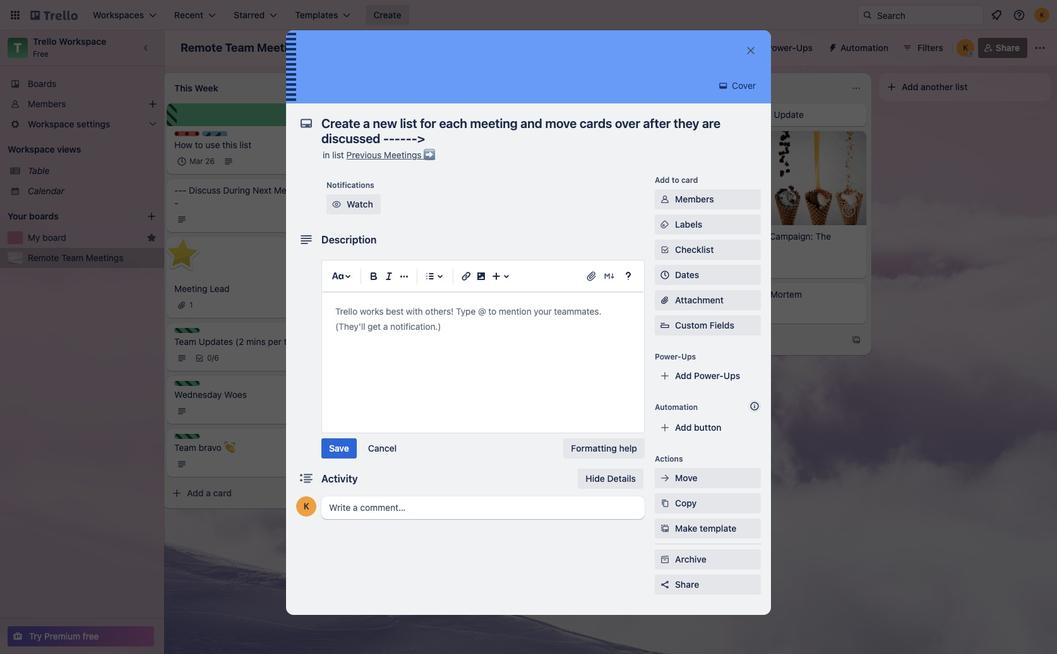 Task type: vqa. For each thing, say whether or not it's contained in the screenshot.
the board ICON
no



Task type: describe. For each thing, give the bounding box(es) containing it.
activity
[[321, 474, 358, 485]]

remote team meetings inside remote team meetings text box
[[181, 41, 307, 54]]

automation inside button
[[841, 42, 889, 53]]

boards
[[29, 211, 59, 222]]

mar
[[189, 157, 203, 166]]

share for the leftmost share button
[[675, 580, 699, 590]]

the
[[816, 231, 831, 242]]

formatting help
[[571, 443, 637, 454]]

your boards with 2 items element
[[8, 209, 128, 224]]

to for card
[[672, 176, 679, 185]]

checklist
[[675, 244, 714, 255]]

0 for 0 / 8
[[591, 250, 596, 260]]

nordic launch update
[[712, 109, 804, 120]]

2 vertical spatial 1
[[189, 301, 193, 310]]

add power-ups link
[[655, 366, 761, 386]]

custom fields
[[675, 320, 734, 331]]

2 horizontal spatial add a card button
[[705, 330, 844, 351]]

fields
[[710, 320, 734, 331]]

Write a comment text field
[[321, 497, 645, 520]]

2 vertical spatial add a card button
[[167, 484, 306, 504]]

make
[[675, 524, 697, 534]]

wednesday
[[174, 390, 222, 400]]

sm image for copy
[[659, 498, 671, 510]]

discussed
[[354, 157, 395, 168]]

0 horizontal spatial power-
[[655, 352, 681, 362]]

a for bottommost 'add a card' button
[[206, 488, 211, 499]]

create for create
[[374, 9, 401, 20]]

archive link
[[655, 550, 761, 570]]

team updates (2 mins per team)
[[174, 337, 308, 347]]

bravo
[[199, 443, 222, 453]]

image image
[[474, 269, 489, 284]]

card up 'labels'
[[681, 176, 698, 185]]

boards
[[28, 78, 56, 89]]

Board name text field
[[174, 38, 314, 58]]

strategic
[[533, 279, 570, 290]]

power- inside button
[[767, 42, 796, 53]]

my board link
[[28, 232, 141, 244]]

>
[[422, 157, 427, 168]]

Search field
[[873, 6, 983, 25]]

2 vertical spatial meetings
[[86, 253, 123, 263]]

0 vertical spatial share button
[[978, 38, 1027, 58]]

workspace inside trello workspace free
[[59, 36, 106, 47]]

/ for 6
[[212, 354, 214, 363]]

formatting help link
[[564, 439, 645, 459]]

they
[[462, 145, 480, 155]]

your boards
[[8, 211, 59, 222]]

add button button
[[655, 418, 761, 438]]

add a card for the right 'add a card' button
[[725, 335, 770, 346]]

mar 26
[[189, 157, 215, 166]]

a for the right 'add a card' button
[[744, 335, 749, 346]]

0 horizontal spatial workspace
[[8, 144, 55, 155]]

description
[[321, 234, 377, 246]]

campaign:
[[769, 231, 813, 242]]

scoop
[[712, 244, 738, 255]]

make template link
[[655, 519, 761, 539]]

remote inside text box
[[181, 41, 222, 54]]

1 horizontal spatial add a card button
[[346, 181, 485, 201]]

card for 'add a card' button to the middle
[[392, 185, 411, 196]]

details
[[607, 474, 636, 484]]

nordic
[[712, 109, 739, 120]]

table link
[[28, 165, 157, 177]]

webinar post-mortem link
[[712, 289, 859, 301]]

trello workspace link
[[33, 36, 106, 47]]

Main content area, start typing to enter text. text field
[[335, 304, 631, 335]]

for
[[424, 132, 435, 143]]

/ for 8
[[596, 250, 598, 260]]

Mar 26 checkbox
[[174, 154, 218, 169]]

0 horizontal spatial share button
[[655, 575, 761, 596]]

this
[[222, 140, 237, 150]]

meetings inside text box
[[257, 41, 307, 54]]

meeting lead link
[[174, 283, 321, 296]]

nordic launch update link
[[712, 109, 859, 121]]

discuss
[[189, 185, 221, 196]]

list right this
[[240, 140, 251, 150]]

6
[[214, 354, 219, 363]]

copy link
[[655, 494, 761, 514]]

team bravo 👏
[[174, 443, 235, 453]]

move
[[371, 145, 393, 155]]

hide details link
[[578, 469, 643, 489]]

after
[[441, 145, 460, 155]]

#embraceremote campaign update link
[[533, 109, 679, 121]]

1 vertical spatial automation
[[655, 403, 698, 412]]

per
[[268, 337, 282, 347]]

campaign
[[605, 109, 645, 120]]

1 horizontal spatial members link
[[655, 189, 761, 210]]

launch
[[742, 109, 772, 120]]

attachment
[[675, 295, 724, 306]]

add another list button
[[879, 73, 1051, 101]]

automation button
[[823, 38, 896, 58]]

➡️
[[424, 150, 435, 160]]

add board image
[[147, 212, 157, 222]]

2 vertical spatial kendallparks02 (kendallparks02) image
[[296, 497, 316, 517]]

share for the topmost share button
[[996, 42, 1020, 53]]

free
[[33, 49, 49, 59]]

mins
[[246, 337, 266, 347]]

edit card image
[[491, 109, 501, 119]]

search image
[[863, 10, 873, 20]]

filters
[[918, 42, 943, 53]]

26
[[205, 157, 215, 166]]

sm image for archive
[[659, 554, 671, 566]]

1 vertical spatial meeting
[[174, 284, 207, 294]]

wednesday woes
[[174, 390, 247, 400]]

2 horizontal spatial 1
[[745, 261, 749, 270]]

show menu image
[[1034, 42, 1046, 54]]

add power-ups
[[675, 371, 740, 381]]

your
[[8, 211, 27, 222]]

notifications
[[326, 181, 374, 190]]

color: green, title: "recurring item" element for wednesday woes
[[174, 381, 200, 386]]

watch button
[[326, 195, 381, 215]]

team inside text box
[[225, 41, 254, 54]]

sm image for make template
[[659, 523, 671, 536]]

hide
[[586, 474, 605, 484]]

team updates (2 mins per team) link
[[174, 336, 321, 349]]

1 vertical spatial power-ups
[[655, 352, 696, 362]]

another
[[921, 81, 953, 92]]

a inside create a new list for each meeting and move cards over after they are discussed ------>
[[383, 132, 388, 143]]

move
[[675, 473, 698, 484]]

are
[[483, 145, 495, 155]]

webinar post-mortem
[[712, 289, 802, 300]]

formatting
[[571, 443, 617, 454]]

power-ups button
[[741, 38, 820, 58]]

new
[[390, 132, 407, 143]]

add another list
[[902, 81, 968, 92]]

--- discuss during next meeting -- - link
[[174, 184, 321, 210]]

copy
[[675, 498, 697, 509]]

kendallparks02 (kendallparks02) image inside primary element
[[1034, 8, 1050, 23]]

create button
[[366, 5, 409, 25]]

try
[[29, 631, 42, 642]]

2 vertical spatial ups
[[724, 371, 740, 381]]

view markdown image
[[603, 270, 616, 283]]

t
[[14, 40, 22, 55]]

remote team meetings inside remote team meetings link
[[28, 253, 123, 263]]

sm image inside cover link
[[717, 80, 730, 92]]

template
[[700, 524, 737, 534]]

updates
[[199, 337, 233, 347]]

text styles image
[[330, 269, 345, 284]]



Task type: locate. For each thing, give the bounding box(es) containing it.
create from template… image
[[672, 338, 682, 348]]

0 vertical spatial add a card
[[366, 185, 411, 196]]

1 horizontal spatial meeting
[[274, 185, 307, 196]]

0 vertical spatial members
[[28, 99, 66, 109]]

ups left automation button
[[796, 42, 813, 53]]

0 horizontal spatial members
[[28, 99, 66, 109]]

each
[[437, 132, 457, 143]]

0 horizontal spatial meeting
[[174, 284, 207, 294]]

power-ups
[[767, 42, 813, 53], [655, 352, 696, 362]]

move link
[[655, 469, 761, 489]]

0 vertical spatial to
[[195, 140, 203, 150]]

1 down meeting lead
[[189, 301, 193, 310]]

0 vertical spatial workspace
[[59, 36, 106, 47]]

try premium free
[[29, 631, 99, 642]]

a up move
[[383, 132, 388, 143]]

card down the post-
[[751, 335, 770, 346]]

1 vertical spatial create
[[354, 132, 381, 143]]

italic ⌘i image
[[381, 269, 397, 284]]

1 horizontal spatial kendallparks02 (kendallparks02) image
[[957, 39, 974, 57]]

0 vertical spatial create from template… image
[[851, 336, 861, 346]]

0 vertical spatial meeting
[[274, 185, 307, 196]]

1 sm image from the top
[[659, 193, 671, 206]]

color: green, title: "recurring item" element for team bravo 👏
[[174, 434, 200, 440]]

create from template… image for bottommost 'add a card' button
[[313, 489, 323, 499]]

0 vertical spatial add a card button
[[346, 181, 485, 201]]

1 vertical spatial create from template… image
[[313, 489, 323, 499]]

starred icon image
[[147, 233, 157, 243]]

create a new list for each meeting and move cards over after they are discussed ------>
[[354, 132, 495, 168]]

1 horizontal spatial share
[[996, 42, 1020, 53]]

color: green, title: "recurring item" element for team updates (2 mins per team)
[[174, 328, 200, 333]]

ups down fields
[[724, 371, 740, 381]]

1 horizontal spatial to
[[672, 176, 679, 185]]

0 left 8 at top right
[[591, 250, 596, 260]]

1 vertical spatial power-
[[655, 352, 681, 362]]

0 horizontal spatial 0
[[207, 354, 212, 363]]

sm image left make
[[659, 523, 671, 536]]

sm image left the 'copy'
[[659, 498, 671, 510]]

to up 'labels'
[[672, 176, 679, 185]]

1 horizontal spatial meetings
[[257, 41, 307, 54]]

sm image for members
[[659, 193, 671, 206]]

workspace up table
[[8, 144, 55, 155]]

1 horizontal spatial workspace
[[59, 36, 106, 47]]

list right the "another"
[[955, 81, 968, 92]]

1 horizontal spatial share button
[[978, 38, 1027, 58]]

1 vertical spatial add a card button
[[705, 330, 844, 351]]

remote team meetings
[[181, 41, 307, 54], [28, 253, 123, 263]]

kendallparks02 (kendallparks02) image
[[1034, 8, 1050, 23], [957, 39, 974, 57], [296, 497, 316, 517]]

card for bottommost 'add a card' button
[[213, 488, 232, 499]]

list right the in
[[332, 150, 344, 160]]

sm image for watch
[[330, 198, 343, 211]]

2 horizontal spatial power-
[[767, 42, 796, 53]]

remote right workspace navigation collapse icon
[[181, 41, 222, 54]]

remote up scoop
[[712, 231, 744, 242]]

1 vertical spatial meetings
[[384, 150, 422, 160]]

card down the 👏
[[213, 488, 232, 499]]

0 horizontal spatial remote
[[28, 253, 59, 263]]

make template
[[675, 524, 737, 534]]

help
[[619, 443, 637, 454]]

0 vertical spatial share
[[996, 42, 1020, 53]]

strategic influence at work: bootcamp takeaways
[[533, 279, 647, 302]]

0 vertical spatial power-
[[767, 42, 796, 53]]

add a card down discussed
[[366, 185, 411, 196]]

a down custom fields button
[[744, 335, 749, 346]]

remote for remote work campaign: the scoop link
[[712, 231, 744, 242]]

to left use
[[195, 140, 203, 150]]

0 horizontal spatial ups
[[681, 352, 696, 362]]

team)
[[284, 337, 308, 347]]

attach and insert link image
[[585, 270, 598, 283]]

add
[[902, 81, 918, 92], [655, 176, 670, 185], [366, 185, 383, 196], [725, 335, 742, 346], [675, 371, 692, 381], [675, 422, 692, 433], [187, 488, 204, 499]]

bold ⌘b image
[[366, 269, 381, 284]]

1 vertical spatial ups
[[681, 352, 696, 362]]

work:
[[623, 279, 647, 290]]

color: green, title: "recurring item" element up wednesday
[[174, 381, 200, 386]]

1 vertical spatial workspace
[[8, 144, 55, 155]]

0 horizontal spatial kendallparks02 (kendallparks02) image
[[296, 497, 316, 517]]

share button down 0 notifications icon
[[978, 38, 1027, 58]]

1 down work
[[745, 261, 749, 270]]

add inside "button"
[[675, 422, 692, 433]]

workspace right "trello"
[[59, 36, 106, 47]]

strategic influence at work: bootcamp takeaways link
[[533, 278, 679, 303]]

cover
[[730, 80, 756, 91]]

share down archive
[[675, 580, 699, 590]]

button
[[694, 422, 722, 433]]

/ up attach and insert link image
[[596, 250, 598, 260]]

1 vertical spatial add a card
[[725, 335, 770, 346]]

sm image for move
[[659, 472, 671, 485]]

0 horizontal spatial share
[[675, 580, 699, 590]]

sm image left watch at the left of page
[[330, 198, 343, 211]]

meeting right "next"
[[274, 185, 307, 196]]

0 vertical spatial kendallparks02 (kendallparks02) image
[[1034, 8, 1050, 23]]

1 horizontal spatial power-ups
[[767, 42, 813, 53]]

in
[[323, 150, 330, 160]]

my
[[28, 232, 40, 243]]

0 horizontal spatial to
[[195, 140, 203, 150]]

to
[[195, 140, 203, 150], [672, 176, 679, 185]]

1 horizontal spatial 1
[[566, 250, 569, 260]]

members link up labels link
[[655, 189, 761, 210]]

use
[[205, 140, 220, 150]]

webinar
[[712, 289, 746, 300]]

#embraceremote campaign update
[[533, 109, 676, 120]]

sm image left 'labels'
[[659, 218, 671, 231]]

1 horizontal spatial members
[[675, 194, 714, 205]]

1 horizontal spatial remote
[[181, 41, 222, 54]]

1 horizontal spatial remote team meetings
[[181, 41, 307, 54]]

0 vertical spatial meetings
[[257, 41, 307, 54]]

0 vertical spatial remote
[[181, 41, 222, 54]]

sm image inside copy link
[[659, 498, 671, 510]]

#embraceremote
[[533, 109, 603, 120]]

cards
[[396, 145, 418, 155]]

3 color: green, title: "recurring item" element from the top
[[174, 434, 200, 440]]

0 vertical spatial 0
[[591, 250, 596, 260]]

over
[[421, 145, 438, 155]]

update
[[648, 109, 676, 120]]

workspace navigation collapse icon image
[[138, 39, 155, 57]]

power-ups inside power-ups button
[[767, 42, 813, 53]]

members down boards
[[28, 99, 66, 109]]

remote for remote team meetings link
[[28, 253, 59, 263]]

sm image inside 'move' link
[[659, 472, 671, 485]]

1 left 0 / 8
[[566, 250, 569, 260]]

0 vertical spatial ups
[[796, 42, 813, 53]]

watch
[[347, 199, 373, 210]]

premium
[[44, 631, 80, 642]]

create inside create 'button'
[[374, 9, 401, 20]]

1 vertical spatial share button
[[655, 575, 761, 596]]

remote down my board
[[28, 253, 59, 263]]

sm image inside watch button
[[330, 198, 343, 211]]

remote inside remote work campaign: the scoop
[[712, 231, 744, 242]]

create for create a new list for each meeting and move cards over after they are discussed ------>
[[354, 132, 381, 143]]

2 vertical spatial sm image
[[659, 523, 671, 536]]

2 sm image from the top
[[659, 218, 671, 231]]

0 horizontal spatial meetings
[[86, 253, 123, 263]]

color: green, title: "recurring item" element up team bravo 👏
[[174, 434, 200, 440]]

0 vertical spatial remote team meetings
[[181, 41, 307, 54]]

add a card button down 'webinar post-mortem' link
[[705, 330, 844, 351]]

sm image down "actions"
[[659, 472, 671, 485]]

0 horizontal spatial power-ups
[[655, 352, 696, 362]]

1 color: green, title: "recurring item" element from the top
[[174, 328, 200, 333]]

automation down search 'image'
[[841, 42, 889, 53]]

0 horizontal spatial remote team meetings
[[28, 253, 123, 263]]

0 horizontal spatial create from template… image
[[313, 489, 323, 499]]

ups inside button
[[796, 42, 813, 53]]

sm image inside labels link
[[659, 218, 671, 231]]

dates
[[675, 270, 699, 280]]

list left for
[[409, 132, 421, 143]]

add a card
[[366, 185, 411, 196], [725, 335, 770, 346], [187, 488, 232, 499]]

archive
[[675, 554, 706, 565]]

open information menu image
[[1013, 9, 1026, 21]]

share left show menu image
[[996, 42, 1020, 53]]

previous meetings ➡️ link
[[346, 150, 435, 160]]

1 horizontal spatial create from template… image
[[851, 336, 861, 346]]

sm image up nordic
[[717, 80, 730, 92]]

1 vertical spatial sm image
[[659, 218, 671, 231]]

2 horizontal spatial kendallparks02 (kendallparks02) image
[[1034, 8, 1050, 23]]

color: red, title: none image
[[174, 131, 200, 136]]

2 color: green, title: "recurring item" element from the top
[[174, 381, 200, 386]]

a for 'add a card' button to the middle
[[385, 185, 390, 196]]

link image
[[458, 269, 474, 284]]

0 vertical spatial color: green, title: "recurring item" element
[[174, 328, 200, 333]]

labels
[[675, 219, 702, 230]]

0 notifications image
[[989, 8, 1004, 23]]

0 vertical spatial automation
[[841, 42, 889, 53]]

sm image inside make template link
[[659, 523, 671, 536]]

add a card button down >
[[346, 181, 485, 201]]

0 vertical spatial sm image
[[659, 193, 671, 206]]

lists image
[[422, 269, 438, 284]]

1 vertical spatial 1
[[745, 261, 749, 270]]

save button
[[321, 439, 357, 459]]

views
[[57, 144, 81, 155]]

cancel
[[368, 443, 397, 454]]

2 horizontal spatial meetings
[[384, 150, 422, 160]]

and
[[354, 145, 369, 155]]

add a card down bravo
[[187, 488, 232, 499]]

dates button
[[655, 265, 761, 285]]

boards link
[[0, 74, 164, 94]]

influence
[[572, 279, 610, 290]]

sm image left archive
[[659, 554, 671, 566]]

primary element
[[0, 0, 1057, 30]]

editor toolbar toolbar
[[328, 266, 638, 287]]

meeting left lead
[[174, 284, 207, 294]]

2 vertical spatial remote
[[28, 253, 59, 263]]

0 vertical spatial members link
[[0, 94, 164, 114]]

0 vertical spatial power-ups
[[767, 42, 813, 53]]

ups down create from template… icon
[[681, 352, 696, 362]]

sm image for labels
[[659, 218, 671, 231]]

add a card button down the 👏
[[167, 484, 306, 504]]

members up 'labels'
[[675, 194, 714, 205]]

members for the top members link
[[28, 99, 66, 109]]

t link
[[8, 38, 28, 58]]

0 left 6
[[207, 354, 212, 363]]

custom fields button
[[655, 320, 761, 332]]

0 vertical spatial create
[[374, 9, 401, 20]]

add a card down fields
[[725, 335, 770, 346]]

None text field
[[315, 112, 732, 150]]

add a card for bottommost 'add a card' button
[[187, 488, 232, 499]]

2 horizontal spatial add a card
[[725, 335, 770, 346]]

workspace
[[59, 36, 106, 47], [8, 144, 55, 155]]

1 vertical spatial kendallparks02 (kendallparks02) image
[[957, 39, 974, 57]]

labels link
[[655, 215, 761, 235]]

1 vertical spatial /
[[212, 354, 214, 363]]

list
[[955, 81, 968, 92], [409, 132, 421, 143], [240, 140, 251, 150], [332, 150, 344, 160]]

remote work campaign: the scoop link
[[712, 231, 859, 256]]

list inside create a new list for each meeting and move cards over after they are discussed ------>
[[409, 132, 421, 143]]

0 vertical spatial /
[[596, 250, 598, 260]]

/ down updates
[[212, 354, 214, 363]]

add a card for 'add a card' button to the middle
[[366, 185, 411, 196]]

a down bravo
[[206, 488, 211, 499]]

1 vertical spatial remote
[[712, 231, 744, 242]]

1 horizontal spatial ups
[[724, 371, 740, 381]]

members link
[[0, 94, 164, 114], [655, 189, 761, 210]]

save
[[329, 443, 349, 454]]

color: sky, title: none image
[[202, 131, 227, 136]]

0 horizontal spatial automation
[[655, 403, 698, 412]]

meeting lead
[[174, 284, 230, 294]]

color: green, title: "recurring item" element up updates
[[174, 328, 200, 333]]

(2
[[235, 337, 244, 347]]

1 vertical spatial members
[[675, 194, 714, 205]]

remote team meetings link
[[28, 252, 157, 265]]

during
[[223, 185, 250, 196]]

update
[[774, 109, 804, 120]]

1 vertical spatial 0
[[207, 354, 212, 363]]

sm image inside archive link
[[659, 554, 671, 566]]

create from template… image
[[851, 336, 861, 346], [313, 489, 323, 499]]

--- discuss during next meeting -- -
[[174, 185, 318, 208]]

1 vertical spatial remote team meetings
[[28, 253, 123, 263]]

board
[[43, 232, 66, 243]]

to for use
[[195, 140, 203, 150]]

color: green, title: "recurring item" element
[[174, 328, 200, 333], [174, 381, 200, 386], [174, 434, 200, 440]]

filters button
[[899, 38, 947, 58]]

1 vertical spatial members link
[[655, 189, 761, 210]]

/
[[596, 250, 598, 260], [212, 354, 214, 363]]

automation up 'add button'
[[655, 403, 698, 412]]

open help dialog image
[[621, 269, 636, 284]]

-
[[397, 157, 401, 168], [401, 157, 405, 168], [405, 157, 409, 168], [409, 157, 413, 168], [413, 157, 418, 168], [418, 157, 422, 168], [174, 185, 178, 196], [178, 185, 182, 196], [182, 185, 187, 196], [309, 185, 314, 196], [314, 185, 318, 196], [174, 198, 178, 208]]

1 vertical spatial to
[[672, 176, 679, 185]]

0 for 0 / 6
[[207, 354, 212, 363]]

add inside "button"
[[902, 81, 918, 92]]

1 horizontal spatial /
[[596, 250, 598, 260]]

1 vertical spatial share
[[675, 580, 699, 590]]

0 horizontal spatial members link
[[0, 94, 164, 114]]

cancel button
[[360, 439, 404, 459]]

ups
[[796, 42, 813, 53], [681, 352, 696, 362], [724, 371, 740, 381]]

card down previous meetings ➡️ link
[[392, 185, 411, 196]]

share button
[[978, 38, 1027, 58], [655, 575, 761, 596]]

work
[[746, 231, 767, 242]]

list inside "button"
[[955, 81, 968, 92]]

create inside create a new list for each meeting and move cards over after they are discussed ------>
[[354, 132, 381, 143]]

share
[[996, 42, 1020, 53], [675, 580, 699, 590]]

more formatting image
[[397, 269, 412, 284]]

sm image down add to card
[[659, 193, 671, 206]]

0 horizontal spatial /
[[212, 354, 214, 363]]

1 horizontal spatial power-
[[694, 371, 724, 381]]

2 vertical spatial add a card
[[187, 488, 232, 499]]

members for right members link
[[675, 194, 714, 205]]

create from template… image for the right 'add a card' button
[[851, 336, 861, 346]]

sm image
[[659, 193, 671, 206], [659, 218, 671, 231], [659, 523, 671, 536]]

mortem
[[770, 289, 802, 300]]

how
[[174, 140, 192, 150]]

sm image
[[717, 80, 730, 92], [330, 198, 343, 211], [659, 472, 671, 485], [659, 498, 671, 510], [659, 554, 671, 566]]

share button down archive link
[[655, 575, 761, 596]]

bootcamp
[[533, 291, 575, 302]]

1 horizontal spatial automation
[[841, 42, 889, 53]]

0 horizontal spatial add a card button
[[167, 484, 306, 504]]

1
[[566, 250, 569, 260], [745, 261, 749, 270], [189, 301, 193, 310]]

3 sm image from the top
[[659, 523, 671, 536]]

members link down boards
[[0, 94, 164, 114]]

1 horizontal spatial 0
[[591, 250, 596, 260]]

a down discussed
[[385, 185, 390, 196]]

8
[[598, 250, 603, 260]]

to inside how to use this list link
[[195, 140, 203, 150]]

card for the right 'add a card' button
[[751, 335, 770, 346]]

0 horizontal spatial 1
[[189, 301, 193, 310]]

0 vertical spatial 1
[[566, 250, 569, 260]]

wednesday woes link
[[174, 389, 321, 402]]

2 vertical spatial power-
[[694, 371, 724, 381]]

meeting inside --- discuss during next meeting -- -
[[274, 185, 307, 196]]

1 vertical spatial color: green, title: "recurring item" element
[[174, 381, 200, 386]]

2 horizontal spatial ups
[[796, 42, 813, 53]]



